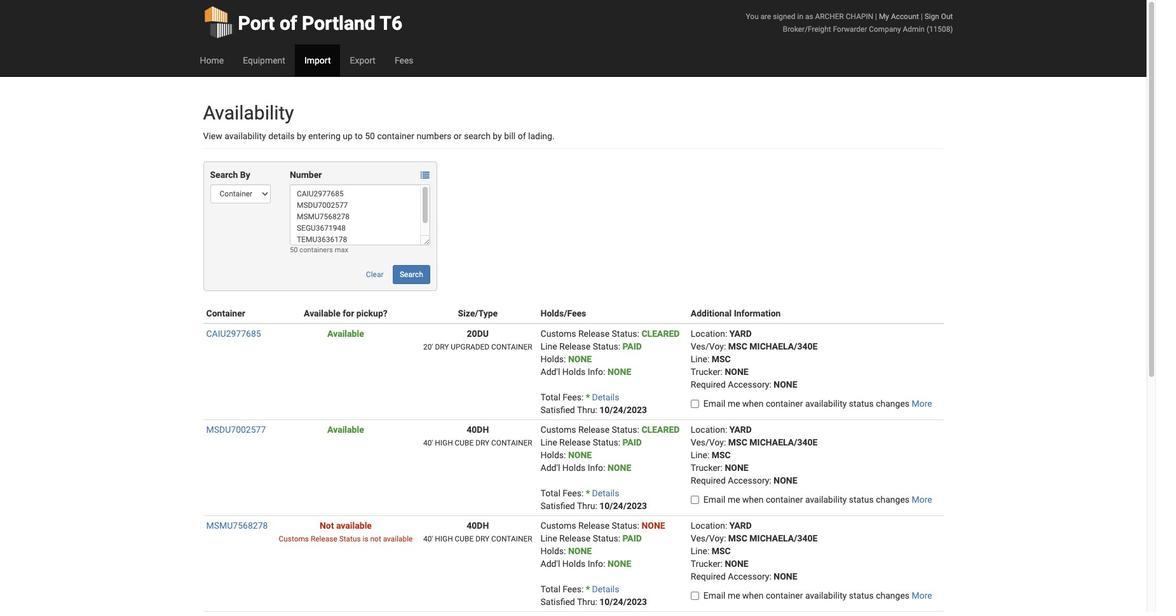 Task type: describe. For each thing, give the bounding box(es) containing it.
export button
[[341, 45, 385, 76]]

number
[[290, 170, 322, 180]]

more link for msdu7002577
[[912, 495, 933, 505]]

when for caiu2977685
[[743, 399, 764, 409]]

more for msdu7002577
[[912, 495, 933, 505]]

view
[[203, 131, 222, 141]]

equipment
[[243, 55, 286, 66]]

10/24/2023 for caiu2977685
[[600, 405, 647, 415]]

(11508)
[[927, 25, 954, 34]]

holds: for msmu7568278
[[541, 546, 566, 557]]

up
[[343, 131, 353, 141]]

1 horizontal spatial 50
[[365, 131, 375, 141]]

not
[[320, 521, 334, 531]]

sign out link
[[925, 12, 954, 21]]

50 containers max
[[290, 246, 349, 254]]

paid for msmu7568278
[[623, 534, 642, 544]]

container for caiu2977685
[[766, 399, 804, 409]]

cube for customs release status : none line release status : paid holds: none add'l holds info: none
[[455, 535, 474, 544]]

availability
[[203, 102, 294, 124]]

are
[[761, 12, 772, 21]]

msmu7568278
[[206, 521, 268, 531]]

sign
[[925, 12, 940, 21]]

required for msdu7002577
[[691, 476, 726, 486]]

container
[[206, 308, 245, 319]]

dry for customs release status : cleared line release status : paid holds: none add'l holds info: none
[[476, 439, 490, 448]]

40dh for customs release status : cleared line release status : paid holds: none add'l holds info: none
[[467, 425, 489, 435]]

me for caiu2977685
[[728, 399, 741, 409]]

fees
[[395, 55, 414, 66]]

available for caiu2977685
[[328, 329, 364, 339]]

t6
[[380, 12, 403, 34]]

email for caiu2977685
[[704, 399, 726, 409]]

fees: for caiu2977685
[[563, 392, 584, 403]]

container for msdu7002577
[[766, 495, 804, 505]]

add'l for msmu7568278
[[541, 559, 561, 569]]

10/24/2023 for msmu7568278
[[600, 597, 647, 607]]

1 by from the left
[[297, 131, 306, 141]]

thru: for msdu7002577
[[577, 501, 598, 511]]

status for msmu7568278
[[850, 591, 874, 601]]

me for msdu7002577
[[728, 495, 741, 505]]

line: for caiu2977685
[[691, 354, 710, 364]]

20du
[[467, 329, 489, 339]]

total for msdu7002577
[[541, 488, 561, 499]]

view availability details by entering up to 50 container numbers or search by bill of lading.
[[203, 131, 555, 141]]

fees button
[[385, 45, 423, 76]]

paid for caiu2977685
[[623, 342, 642, 352]]

availability for msdu7002577
[[806, 495, 847, 505]]

additional information
[[691, 308, 781, 319]]

msmu7568278 link
[[206, 521, 268, 531]]

details link for msmu7568278
[[593, 585, 620, 595]]

email for msdu7002577
[[704, 495, 726, 505]]

msdu7002577
[[206, 425, 266, 435]]

customs for msdu7002577
[[541, 425, 577, 435]]

20du 20' dry upgraded container
[[424, 329, 533, 352]]

yard for msdu7002577
[[730, 425, 752, 435]]

0 vertical spatial available
[[336, 521, 372, 531]]

details
[[268, 131, 295, 141]]

thru: for msmu7568278
[[577, 597, 598, 607]]

search
[[464, 131, 491, 141]]

clear button
[[359, 265, 391, 284]]

cleared for 40dh
[[642, 425, 680, 435]]

home button
[[190, 45, 234, 76]]

total fees: * details satisfied thru: 10/24/2023 for msmu7568278
[[541, 585, 647, 607]]

container for customs release status : none line release status : paid holds: none add'l holds info: none
[[492, 535, 533, 544]]

changes for caiu2977685
[[877, 399, 910, 409]]

line: for msdu7002577
[[691, 450, 710, 460]]

customs release status : cleared line release status : paid holds: none add'l holds info: none for 40dh
[[541, 425, 680, 473]]

my
[[880, 12, 890, 21]]

containers
[[300, 246, 333, 254]]

changes for msdu7002577
[[877, 495, 910, 505]]

home
[[200, 55, 224, 66]]

caiu2977685
[[206, 329, 261, 339]]

availability for msmu7568278
[[806, 591, 847, 601]]

status for msdu7002577
[[850, 495, 874, 505]]

info: for msmu7568278
[[588, 559, 606, 569]]

1 vertical spatial available
[[383, 535, 413, 544]]

* for msmu7568278
[[586, 585, 590, 595]]

required for caiu2977685
[[691, 380, 726, 390]]

search for search
[[400, 270, 423, 279]]

as
[[806, 12, 814, 21]]

paid for msdu7002577
[[623, 438, 642, 448]]

size/type
[[458, 308, 498, 319]]

holds/fees
[[541, 308, 587, 319]]

email for msmu7568278
[[704, 591, 726, 601]]

not
[[371, 535, 381, 544]]

broker/freight
[[783, 25, 832, 34]]

entering
[[308, 131, 341, 141]]

customs for msmu7568278
[[541, 521, 577, 531]]

max
[[335, 246, 349, 254]]

info: for caiu2977685
[[588, 367, 606, 377]]

yard for caiu2977685
[[730, 329, 752, 339]]

chapin
[[846, 12, 874, 21]]

trucker: for msdu7002577
[[691, 463, 723, 473]]

or
[[454, 131, 462, 141]]

container for customs release status : cleared line release status : paid holds: none add'l holds info: none
[[492, 439, 533, 448]]

details link for msdu7002577
[[593, 488, 620, 499]]

accessory for msmu7568278
[[728, 572, 770, 582]]

location for msmu7568278
[[691, 521, 726, 531]]

location : yard ves/voy: msc michaela/340e line: msc trucker: none required accessory : none for msmu7568278
[[691, 521, 818, 582]]

20'
[[424, 343, 433, 352]]

satisfied for msmu7568278
[[541, 597, 575, 607]]

for
[[343, 308, 354, 319]]

archer
[[816, 12, 845, 21]]

you are signed in as archer chapin | my account | sign out broker/freight forwarder company admin (11508)
[[746, 12, 954, 34]]

port of portland t6 link
[[203, 0, 403, 45]]

in
[[798, 12, 804, 21]]

ves/voy: for msdu7002577
[[691, 438, 727, 448]]

signed
[[774, 12, 796, 21]]

2 by from the left
[[493, 131, 502, 141]]

0 vertical spatial of
[[280, 12, 297, 34]]

40dh for customs release status : none line release status : paid holds: none add'l holds info: none
[[467, 521, 489, 531]]

when for msdu7002577
[[743, 495, 764, 505]]

show list image
[[421, 171, 430, 180]]

you
[[746, 12, 759, 21]]

40' for customs release status : cleared line release status : paid holds: none add'l holds info: none
[[424, 439, 433, 448]]

* for msdu7002577
[[586, 488, 590, 499]]

information
[[734, 308, 781, 319]]

fees: for msdu7002577
[[563, 488, 584, 499]]

40' for customs release status : none line release status : paid holds: none add'l holds info: none
[[424, 535, 433, 544]]

search button
[[393, 265, 430, 284]]

cube for customs release status : cleared line release status : paid holds: none add'l holds info: none
[[455, 439, 474, 448]]

line for msdu7002577
[[541, 438, 558, 448]]

upgraded
[[451, 343, 490, 352]]

available for pickup?
[[304, 308, 388, 319]]

line: for msmu7568278
[[691, 546, 710, 557]]

line for caiu2977685
[[541, 342, 558, 352]]

more link for caiu2977685
[[912, 399, 933, 409]]

holds for caiu2977685
[[563, 367, 586, 377]]

total for msmu7568278
[[541, 585, 561, 595]]

accessory for caiu2977685
[[728, 380, 770, 390]]



Task type: locate. For each thing, give the bounding box(es) containing it.
location for msdu7002577
[[691, 425, 726, 435]]

total fees: * details satisfied thru: 10/24/2023
[[541, 392, 647, 415], [541, 488, 647, 511], [541, 585, 647, 607]]

customs for caiu2977685
[[541, 329, 577, 339]]

2 40' from the top
[[424, 535, 433, 544]]

forwarder
[[834, 25, 868, 34]]

0 vertical spatial add'l
[[541, 367, 561, 377]]

1 vertical spatial 40dh 40' high cube dry container
[[424, 521, 533, 544]]

2 vertical spatial location
[[691, 521, 726, 531]]

2 location : yard ves/voy: msc michaela/340e line: msc trucker: none required accessory : none from the top
[[691, 425, 818, 486]]

1 vertical spatial available
[[328, 329, 364, 339]]

0 horizontal spatial available
[[336, 521, 372, 531]]

1 vertical spatial yard
[[730, 425, 752, 435]]

2 total fees: * details satisfied thru: 10/24/2023 from the top
[[541, 488, 647, 511]]

1 10/24/2023 from the top
[[600, 405, 647, 415]]

3 yard from the top
[[730, 521, 752, 531]]

by right the details
[[297, 131, 306, 141]]

1 details link from the top
[[593, 392, 620, 403]]

1 vertical spatial email
[[704, 495, 726, 505]]

2 * from the top
[[586, 488, 590, 499]]

0 horizontal spatial search
[[210, 170, 238, 180]]

40'
[[424, 439, 433, 448], [424, 535, 433, 544]]

0 vertical spatial paid
[[623, 342, 642, 352]]

3 paid from the top
[[623, 534, 642, 544]]

1 vertical spatial michaela/340e
[[750, 438, 818, 448]]

2 vertical spatial more
[[912, 591, 933, 601]]

trucker:
[[691, 367, 723, 377], [691, 463, 723, 473], [691, 559, 723, 569]]

0 vertical spatial available
[[304, 308, 341, 319]]

availability
[[225, 131, 266, 141], [806, 399, 847, 409], [806, 495, 847, 505], [806, 591, 847, 601]]

2 trucker: from the top
[[691, 463, 723, 473]]

export
[[350, 55, 376, 66]]

2 vertical spatial more link
[[912, 591, 933, 601]]

3 email from the top
[[704, 591, 726, 601]]

1 horizontal spatial of
[[518, 131, 526, 141]]

0 vertical spatial details link
[[593, 392, 620, 403]]

1 vertical spatial me
[[728, 495, 741, 505]]

import
[[305, 55, 331, 66]]

3 fees: from the top
[[563, 585, 584, 595]]

3 container from the top
[[492, 535, 533, 544]]

additional
[[691, 308, 732, 319]]

satisfied for msdu7002577
[[541, 501, 575, 511]]

details link for caiu2977685
[[593, 392, 620, 403]]

0 vertical spatial holds:
[[541, 354, 566, 364]]

1 vertical spatial 10/24/2023
[[600, 501, 647, 511]]

more for msmu7568278
[[912, 591, 933, 601]]

email me when container availability status changes more
[[704, 399, 933, 409], [704, 495, 933, 505], [704, 591, 933, 601]]

0 vertical spatial michaela/340e
[[750, 342, 818, 352]]

port
[[238, 12, 275, 34]]

0 vertical spatial line:
[[691, 354, 710, 364]]

3 status from the top
[[850, 591, 874, 601]]

fees: for msmu7568278
[[563, 585, 584, 595]]

2 vertical spatial add'l
[[541, 559, 561, 569]]

customs inside customs release status : none line release status : paid holds: none add'l holds info: none
[[541, 521, 577, 531]]

2 thru: from the top
[[577, 501, 598, 511]]

1 vertical spatial cleared
[[642, 425, 680, 435]]

1 | from the left
[[876, 12, 878, 21]]

1 vertical spatial customs release status : cleared line release status : paid holds: none add'l holds info: none
[[541, 425, 680, 473]]

1 line from the top
[[541, 342, 558, 352]]

ves/voy: for caiu2977685
[[691, 342, 727, 352]]

line inside customs release status : none line release status : paid holds: none add'l holds info: none
[[541, 534, 558, 544]]

1 michaela/340e from the top
[[750, 342, 818, 352]]

2 vertical spatial fees:
[[563, 585, 584, 595]]

1 total fees: * details satisfied thru: 10/24/2023 from the top
[[541, 392, 647, 415]]

search
[[210, 170, 238, 180], [400, 270, 423, 279]]

1 vertical spatial 50
[[290, 246, 298, 254]]

1 email me when container availability status changes more from the top
[[704, 399, 933, 409]]

yard
[[730, 329, 752, 339], [730, 425, 752, 435], [730, 521, 752, 531]]

2 vertical spatial trucker:
[[691, 559, 723, 569]]

2 email me when container availability status changes more from the top
[[704, 495, 933, 505]]

dry for customs release status : none line release status : paid holds: none add'l holds info: none
[[476, 535, 490, 544]]

more for caiu2977685
[[912, 399, 933, 409]]

holds: for msdu7002577
[[541, 450, 566, 460]]

lading.
[[529, 131, 555, 141]]

1 vertical spatial search
[[400, 270, 423, 279]]

| left my
[[876, 12, 878, 21]]

customs
[[541, 329, 577, 339], [541, 425, 577, 435], [541, 521, 577, 531], [279, 535, 309, 544]]

not available customs release status is not available
[[279, 521, 413, 544]]

3 holds: from the top
[[541, 546, 566, 557]]

1 vertical spatial *
[[586, 488, 590, 499]]

changes for msmu7568278
[[877, 591, 910, 601]]

paid
[[623, 342, 642, 352], [623, 438, 642, 448], [623, 534, 642, 544]]

high for customs release status : cleared line release status : paid holds: none add'l holds info: none
[[435, 439, 453, 448]]

portland
[[302, 12, 376, 34]]

0 vertical spatial total
[[541, 392, 561, 403]]

1 add'l from the top
[[541, 367, 561, 377]]

0 vertical spatial 50
[[365, 131, 375, 141]]

0 vertical spatial high
[[435, 439, 453, 448]]

0 horizontal spatial by
[[297, 131, 306, 141]]

michaela/340e for msdu7002577
[[750, 438, 818, 448]]

1 location from the top
[[691, 329, 726, 339]]

2 required from the top
[[691, 476, 726, 486]]

add'l inside customs release status : none line release status : paid holds: none add'l holds info: none
[[541, 559, 561, 569]]

cleared for 20du
[[642, 329, 680, 339]]

3 location from the top
[[691, 521, 726, 531]]

2 vertical spatial accessory
[[728, 572, 770, 582]]

3 10/24/2023 from the top
[[600, 597, 647, 607]]

1 high from the top
[[435, 439, 453, 448]]

3 more link from the top
[[912, 591, 933, 601]]

total fees: * details satisfied thru: 10/24/2023 for caiu2977685
[[541, 392, 647, 415]]

2 vertical spatial thru:
[[577, 597, 598, 607]]

0 vertical spatial email me when container availability status changes more
[[704, 399, 933, 409]]

search inside button
[[400, 270, 423, 279]]

company
[[870, 25, 902, 34]]

clear
[[366, 270, 384, 279]]

account
[[892, 12, 920, 21]]

ves/voy: for msmu7568278
[[691, 534, 727, 544]]

1 horizontal spatial by
[[493, 131, 502, 141]]

me
[[728, 399, 741, 409], [728, 495, 741, 505], [728, 591, 741, 601]]

2 vertical spatial michaela/340e
[[750, 534, 818, 544]]

2 line from the top
[[541, 438, 558, 448]]

2 vertical spatial paid
[[623, 534, 642, 544]]

2 status from the top
[[850, 495, 874, 505]]

1 status from the top
[[850, 399, 874, 409]]

none
[[569, 354, 592, 364], [608, 367, 632, 377], [725, 367, 749, 377], [774, 380, 798, 390], [569, 450, 592, 460], [608, 463, 632, 473], [725, 463, 749, 473], [774, 476, 798, 486], [642, 521, 666, 531], [569, 546, 592, 557], [608, 559, 632, 569], [725, 559, 749, 569], [774, 572, 798, 582]]

holds
[[563, 367, 586, 377], [563, 463, 586, 473], [563, 559, 586, 569]]

more link for msmu7568278
[[912, 591, 933, 601]]

1 more link from the top
[[912, 399, 933, 409]]

2 vertical spatial location : yard ves/voy: msc michaela/340e line: msc trucker: none required accessory : none
[[691, 521, 818, 582]]

me for msmu7568278
[[728, 591, 741, 601]]

0 vertical spatial status
[[850, 399, 874, 409]]

1 vertical spatial holds:
[[541, 450, 566, 460]]

to
[[355, 131, 363, 141]]

0 vertical spatial fees:
[[563, 392, 584, 403]]

accessory for msdu7002577
[[728, 476, 770, 486]]

3 trucker: from the top
[[691, 559, 723, 569]]

2 vertical spatial info:
[[588, 559, 606, 569]]

holds for msdu7002577
[[563, 463, 586, 473]]

satisfied
[[541, 405, 575, 415], [541, 501, 575, 511], [541, 597, 575, 607]]

2 total from the top
[[541, 488, 561, 499]]

more link
[[912, 399, 933, 409], [912, 495, 933, 505], [912, 591, 933, 601]]

2 me from the top
[[728, 495, 741, 505]]

add'l for caiu2977685
[[541, 367, 561, 377]]

email me when container availability status changes more for caiu2977685
[[704, 399, 933, 409]]

satisfied for caiu2977685
[[541, 405, 575, 415]]

yard for msmu7568278
[[730, 521, 752, 531]]

0 vertical spatial satisfied
[[541, 405, 575, 415]]

accessory
[[728, 380, 770, 390], [728, 476, 770, 486], [728, 572, 770, 582]]

0 vertical spatial cube
[[455, 439, 474, 448]]

2 yard from the top
[[730, 425, 752, 435]]

msc
[[729, 342, 748, 352], [712, 354, 731, 364], [729, 438, 748, 448], [712, 450, 731, 460], [729, 534, 748, 544], [712, 546, 731, 557]]

is
[[363, 535, 369, 544]]

2 vertical spatial container
[[492, 535, 533, 544]]

release inside not available customs release status is not available
[[311, 535, 338, 544]]

1 thru: from the top
[[577, 405, 598, 415]]

2 40dh 40' high cube dry container from the top
[[424, 521, 533, 544]]

add'l
[[541, 367, 561, 377], [541, 463, 561, 473], [541, 559, 561, 569]]

of right bill
[[518, 131, 526, 141]]

0 vertical spatial trucker:
[[691, 367, 723, 377]]

location
[[691, 329, 726, 339], [691, 425, 726, 435], [691, 521, 726, 531]]

0 vertical spatial search
[[210, 170, 238, 180]]

customs release status : cleared line release status : paid holds: none add'l holds info: none for 20du
[[541, 329, 680, 377]]

1 vertical spatial email me when container availability status changes more
[[704, 495, 933, 505]]

fees:
[[563, 392, 584, 403], [563, 488, 584, 499], [563, 585, 584, 595]]

available right not
[[383, 535, 413, 544]]

search by
[[210, 170, 250, 180]]

2 michaela/340e from the top
[[750, 438, 818, 448]]

2 fees: from the top
[[563, 488, 584, 499]]

2 details from the top
[[593, 488, 620, 499]]

3 info: from the top
[[588, 559, 606, 569]]

2 more link from the top
[[912, 495, 933, 505]]

search for search by
[[210, 170, 238, 180]]

thru:
[[577, 405, 598, 415], [577, 501, 598, 511], [577, 597, 598, 607]]

container
[[492, 343, 533, 352], [492, 439, 533, 448], [492, 535, 533, 544]]

numbers
[[417, 131, 452, 141]]

1 vertical spatial line
[[541, 438, 558, 448]]

40dh 40' high cube dry container for customs release status : cleared line release status : paid holds: none add'l holds info: none
[[424, 425, 533, 448]]

3 accessory from the top
[[728, 572, 770, 582]]

cleared
[[642, 329, 680, 339], [642, 425, 680, 435]]

of
[[280, 12, 297, 34], [518, 131, 526, 141]]

out
[[942, 12, 954, 21]]

2 add'l from the top
[[541, 463, 561, 473]]

1 vertical spatial of
[[518, 131, 526, 141]]

10/24/2023 for msdu7002577
[[600, 501, 647, 511]]

1 vertical spatial cube
[[455, 535, 474, 544]]

1 vertical spatial more link
[[912, 495, 933, 505]]

*
[[586, 392, 590, 403], [586, 488, 590, 499], [586, 585, 590, 595]]

2 | from the left
[[922, 12, 923, 21]]

1 40dh from the top
[[467, 425, 489, 435]]

1 40dh 40' high cube dry container from the top
[[424, 425, 533, 448]]

when for msmu7568278
[[743, 591, 764, 601]]

1 more from the top
[[912, 399, 933, 409]]

total for caiu2977685
[[541, 392, 561, 403]]

2 vertical spatial *
[[586, 585, 590, 595]]

2 cleared from the top
[[642, 425, 680, 435]]

1 vertical spatial dry
[[476, 439, 490, 448]]

1 holds: from the top
[[541, 354, 566, 364]]

email me when container availability status changes more for msdu7002577
[[704, 495, 933, 505]]

1 vertical spatial changes
[[877, 495, 910, 505]]

3 * from the top
[[586, 585, 590, 595]]

1 40' from the top
[[424, 439, 433, 448]]

1 cube from the top
[[455, 439, 474, 448]]

2 vertical spatial ves/voy:
[[691, 534, 727, 544]]

availability for caiu2977685
[[806, 399, 847, 409]]

search left by
[[210, 170, 238, 180]]

3 more from the top
[[912, 591, 933, 601]]

0 vertical spatial details
[[593, 392, 620, 403]]

40dh 40' high cube dry container for customs release status : none line release status : paid holds: none add'l holds info: none
[[424, 521, 533, 544]]

0 horizontal spatial of
[[280, 12, 297, 34]]

container for msmu7568278
[[766, 591, 804, 601]]

search right clear
[[400, 270, 423, 279]]

3 total fees: * details satisfied thru: 10/24/2023 from the top
[[541, 585, 647, 607]]

michaela/340e
[[750, 342, 818, 352], [750, 438, 818, 448], [750, 534, 818, 544]]

line:
[[691, 354, 710, 364], [691, 450, 710, 460], [691, 546, 710, 557]]

50 right to
[[365, 131, 375, 141]]

equipment button
[[234, 45, 295, 76]]

3 required from the top
[[691, 572, 726, 582]]

high
[[435, 439, 453, 448], [435, 535, 453, 544]]

line for msmu7568278
[[541, 534, 558, 544]]

2 vertical spatial satisfied
[[541, 597, 575, 607]]

None checkbox
[[691, 400, 700, 408], [691, 496, 700, 504], [691, 592, 700, 600], [691, 400, 700, 408], [691, 496, 700, 504], [691, 592, 700, 600]]

paid inside customs release status : none line release status : paid holds: none add'l holds info: none
[[623, 534, 642, 544]]

1 when from the top
[[743, 399, 764, 409]]

container inside 20du 20' dry upgraded container
[[492, 343, 533, 352]]

1 vertical spatial ves/voy:
[[691, 438, 727, 448]]

0 vertical spatial yard
[[730, 329, 752, 339]]

1 horizontal spatial available
[[383, 535, 413, 544]]

0 vertical spatial cleared
[[642, 329, 680, 339]]

3 me from the top
[[728, 591, 741, 601]]

michaela/340e for msmu7568278
[[750, 534, 818, 544]]

of right "port"
[[280, 12, 297, 34]]

0 vertical spatial 40'
[[424, 439, 433, 448]]

status
[[612, 329, 638, 339], [593, 342, 619, 352], [612, 425, 638, 435], [593, 438, 619, 448], [612, 521, 638, 531], [593, 534, 619, 544], [339, 535, 361, 544]]

1 vertical spatial total fees: * details satisfied thru: 10/24/2023
[[541, 488, 647, 511]]

release
[[579, 329, 610, 339], [560, 342, 591, 352], [579, 425, 610, 435], [560, 438, 591, 448], [579, 521, 610, 531], [560, 534, 591, 544], [311, 535, 338, 544]]

customs inside not available customs release status is not available
[[279, 535, 309, 544]]

available
[[304, 308, 341, 319], [328, 329, 364, 339], [328, 425, 364, 435]]

0 vertical spatial required
[[691, 380, 726, 390]]

0 vertical spatial 10/24/2023
[[600, 405, 647, 415]]

available
[[336, 521, 372, 531], [383, 535, 413, 544]]

2 location from the top
[[691, 425, 726, 435]]

1 accessory from the top
[[728, 380, 770, 390]]

1 vertical spatial 40dh
[[467, 521, 489, 531]]

2 vertical spatial email
[[704, 591, 726, 601]]

info: for msdu7002577
[[588, 463, 606, 473]]

3 total from the top
[[541, 585, 561, 595]]

3 ves/voy: from the top
[[691, 534, 727, 544]]

by
[[297, 131, 306, 141], [493, 131, 502, 141]]

1 vertical spatial high
[[435, 535, 453, 544]]

status inside not available customs release status is not available
[[339, 535, 361, 544]]

2 vertical spatial email me when container availability status changes more
[[704, 591, 933, 601]]

10/24/2023
[[600, 405, 647, 415], [600, 501, 647, 511], [600, 597, 647, 607]]

2 10/24/2023 from the top
[[600, 501, 647, 511]]

0 vertical spatial 40dh
[[467, 425, 489, 435]]

1 vertical spatial satisfied
[[541, 501, 575, 511]]

details for msmu7568278
[[593, 585, 620, 595]]

available up is at the bottom of page
[[336, 521, 372, 531]]

2 vertical spatial changes
[[877, 591, 910, 601]]

3 email me when container availability status changes more from the top
[[704, 591, 933, 601]]

location : yard ves/voy: msc michaela/340e line: msc trucker: none required accessory : none for msdu7002577
[[691, 425, 818, 486]]

1 details from the top
[[593, 392, 620, 403]]

import button
[[295, 45, 341, 76]]

3 location : yard ves/voy: msc michaela/340e line: msc trucker: none required accessory : none from the top
[[691, 521, 818, 582]]

0 vertical spatial changes
[[877, 399, 910, 409]]

3 changes from the top
[[877, 591, 910, 601]]

dry inside 20du 20' dry upgraded container
[[435, 343, 449, 352]]

1 vertical spatial more
[[912, 495, 933, 505]]

holds inside customs release status : none line release status : paid holds: none add'l holds info: none
[[563, 559, 586, 569]]

holds:
[[541, 354, 566, 364], [541, 450, 566, 460], [541, 546, 566, 557]]

1 holds from the top
[[563, 367, 586, 377]]

location : yard ves/voy: msc michaela/340e line: msc trucker: none required accessory : none
[[691, 329, 818, 390], [691, 425, 818, 486], [691, 521, 818, 582]]

1 trucker: from the top
[[691, 367, 723, 377]]

holds for msmu7568278
[[563, 559, 586, 569]]

0 vertical spatial more link
[[912, 399, 933, 409]]

2 ves/voy: from the top
[[691, 438, 727, 448]]

1 horizontal spatial |
[[922, 12, 923, 21]]

bill
[[504, 131, 516, 141]]

Number text field
[[290, 184, 430, 246]]

trucker: for msmu7568278
[[691, 559, 723, 569]]

1 satisfied from the top
[[541, 405, 575, 415]]

required for msmu7568278
[[691, 572, 726, 582]]

2 vertical spatial yard
[[730, 521, 752, 531]]

1 vertical spatial location : yard ves/voy: msc michaela/340e line: msc trucker: none required accessory : none
[[691, 425, 818, 486]]

3 when from the top
[[743, 591, 764, 601]]

2 email from the top
[[704, 495, 726, 505]]

1 * from the top
[[586, 392, 590, 403]]

1 me from the top
[[728, 399, 741, 409]]

info: inside customs release status : none line release status : paid holds: none add'l holds info: none
[[588, 559, 606, 569]]

1 vertical spatial fees:
[[563, 488, 584, 499]]

| left sign
[[922, 12, 923, 21]]

msdu7002577 link
[[206, 425, 266, 435]]

pickup?
[[357, 308, 388, 319]]

2 details link from the top
[[593, 488, 620, 499]]

1 total from the top
[[541, 392, 561, 403]]

holds: inside customs release status : none line release status : paid holds: none add'l holds info: none
[[541, 546, 566, 557]]

1 vertical spatial paid
[[623, 438, 642, 448]]

2 info: from the top
[[588, 463, 606, 473]]

1 vertical spatial add'l
[[541, 463, 561, 473]]

0 vertical spatial ves/voy:
[[691, 342, 727, 352]]

by
[[240, 170, 250, 180]]

high for customs release status : none line release status : paid holds: none add'l holds info: none
[[435, 535, 453, 544]]

0 vertical spatial holds
[[563, 367, 586, 377]]

:
[[638, 329, 640, 339], [726, 329, 728, 339], [619, 342, 621, 352], [770, 380, 772, 390], [638, 425, 640, 435], [726, 425, 728, 435], [619, 438, 621, 448], [770, 476, 772, 486], [638, 521, 640, 531], [726, 521, 728, 531], [619, 534, 621, 544], [770, 572, 772, 582]]

1 container from the top
[[492, 343, 533, 352]]

2 high from the top
[[435, 535, 453, 544]]

3 thru: from the top
[[577, 597, 598, 607]]

2 line: from the top
[[691, 450, 710, 460]]

1 paid from the top
[[623, 342, 642, 352]]

details for msdu7002577
[[593, 488, 620, 499]]

1 vertical spatial status
[[850, 495, 874, 505]]

thru: for caiu2977685
[[577, 405, 598, 415]]

2 satisfied from the top
[[541, 501, 575, 511]]

|
[[876, 12, 878, 21], [922, 12, 923, 21]]

2 vertical spatial dry
[[476, 535, 490, 544]]

3 holds from the top
[[563, 559, 586, 569]]

admin
[[904, 25, 925, 34]]

port of portland t6
[[238, 12, 403, 34]]

michaela/340e for caiu2977685
[[750, 342, 818, 352]]

3 line from the top
[[541, 534, 558, 544]]

status for caiu2977685
[[850, 399, 874, 409]]

1 info: from the top
[[588, 367, 606, 377]]

container
[[377, 131, 415, 141], [766, 399, 804, 409], [766, 495, 804, 505], [766, 591, 804, 601]]

1 vertical spatial line:
[[691, 450, 710, 460]]

0 vertical spatial dry
[[435, 343, 449, 352]]

0 vertical spatial thru:
[[577, 405, 598, 415]]

2 vertical spatial when
[[743, 591, 764, 601]]

email me when container availability status changes more for msmu7568278
[[704, 591, 933, 601]]

50 left containers
[[290, 246, 298, 254]]

1 yard from the top
[[730, 329, 752, 339]]

3 satisfied from the top
[[541, 597, 575, 607]]

my account link
[[880, 12, 920, 21]]

1 line: from the top
[[691, 354, 710, 364]]

more
[[912, 399, 933, 409], [912, 495, 933, 505], [912, 591, 933, 601]]

cube
[[455, 439, 474, 448], [455, 535, 474, 544]]

2 holds: from the top
[[541, 450, 566, 460]]

available for msdu7002577
[[328, 425, 364, 435]]

2 40dh from the top
[[467, 521, 489, 531]]

when
[[743, 399, 764, 409], [743, 495, 764, 505], [743, 591, 764, 601]]

* for caiu2977685
[[586, 392, 590, 403]]

1 vertical spatial location
[[691, 425, 726, 435]]

1 cleared from the top
[[642, 329, 680, 339]]

add'l for msdu7002577
[[541, 463, 561, 473]]

3 details link from the top
[[593, 585, 620, 595]]

total fees: * details satisfied thru: 10/24/2023 for msdu7002577
[[541, 488, 647, 511]]

customs release status : none line release status : paid holds: none add'l holds info: none
[[541, 521, 666, 569]]

1 vertical spatial thru:
[[577, 501, 598, 511]]

location : yard ves/voy: msc michaela/340e line: msc trucker: none required accessory : none for caiu2977685
[[691, 329, 818, 390]]

caiu2977685 link
[[206, 329, 261, 339]]

location for caiu2977685
[[691, 329, 726, 339]]

ves/voy:
[[691, 342, 727, 352], [691, 438, 727, 448], [691, 534, 727, 544]]

2 cube from the top
[[455, 535, 474, 544]]

50
[[365, 131, 375, 141], [290, 246, 298, 254]]

3 michaela/340e from the top
[[750, 534, 818, 544]]

0 horizontal spatial 50
[[290, 246, 298, 254]]

1 vertical spatial total
[[541, 488, 561, 499]]

by left bill
[[493, 131, 502, 141]]

1 vertical spatial holds
[[563, 463, 586, 473]]

2 when from the top
[[743, 495, 764, 505]]



Task type: vqa. For each thing, say whether or not it's contained in the screenshot.
'Contact'
no



